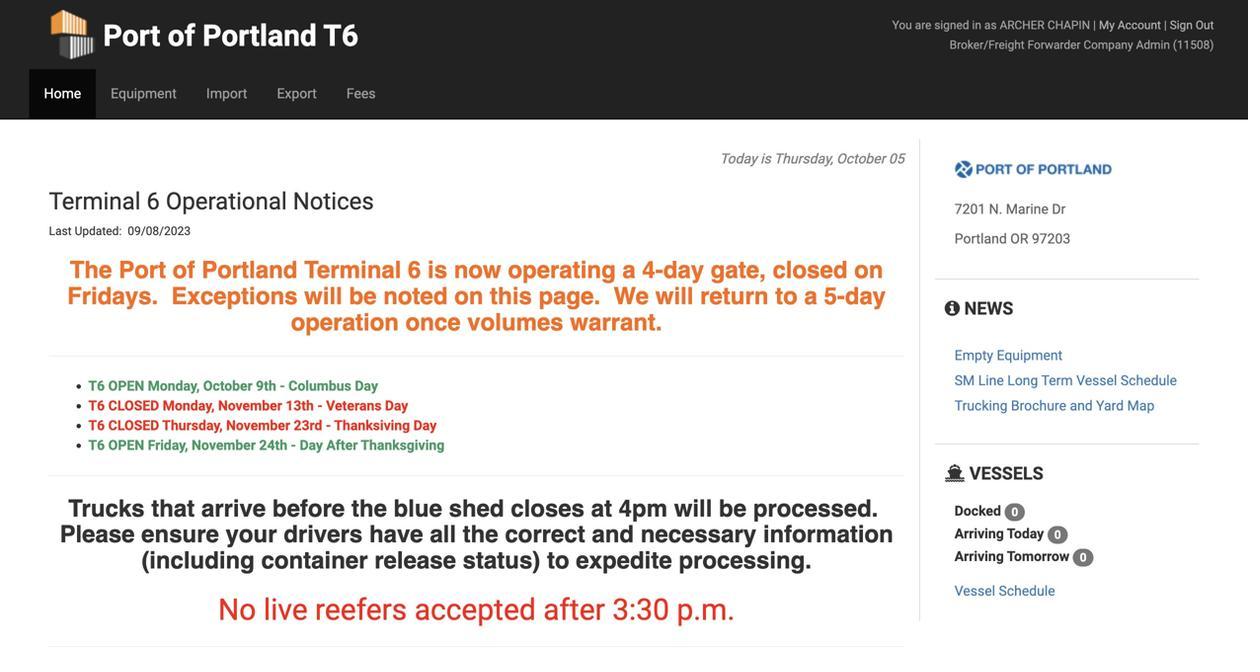 Task type: locate. For each thing, give the bounding box(es) containing it.
port of portland t6 link
[[49, 0, 359, 69]]

1 arriving from the top
[[955, 526, 1005, 542]]

0 horizontal spatial 0
[[1012, 505, 1019, 519]]

a left "4-"
[[623, 256, 636, 284]]

1 vertical spatial schedule
[[999, 583, 1056, 599]]

vessel schedule
[[955, 583, 1056, 599]]

port
[[103, 18, 160, 53], [119, 256, 166, 284]]

today
[[720, 151, 757, 167], [1008, 526, 1045, 542]]

docked
[[955, 503, 1002, 519]]

to inside the port of portland terminal 6 is now operating a 4-day gate, closed on fridays .  exceptions will be noted on this page.  we will return to a 5-day operation once volumes warrant.
[[776, 283, 798, 310]]

monday,
[[148, 378, 200, 394], [163, 397, 215, 414]]

t6 open monday, october 9th - columbus day t6 closed monday, november 13th - veterans day t6 closed thursday, november 23rd - thanksiving day t6 open friday, november 24th - day after thanksgiving
[[88, 378, 445, 453]]

thursday, left 05 at right top
[[775, 151, 834, 167]]

24th
[[259, 437, 288, 453]]

1 horizontal spatial thursday,
[[775, 151, 834, 167]]

of inside the port of portland terminal 6 is now operating a 4-day gate, closed on fridays .  exceptions will be noted on this page.  we will return to a 5-day operation once volumes warrant.
[[173, 256, 195, 284]]

equipment button
[[96, 69, 192, 119]]

container
[[261, 547, 368, 574]]

sm line long term vessel schedule link
[[955, 372, 1178, 389]]

is
[[761, 151, 771, 167], [428, 256, 448, 284]]

import
[[206, 85, 247, 102]]

1 horizontal spatial 0
[[1055, 528, 1062, 542]]

operating
[[508, 256, 616, 284]]

0 horizontal spatial |
[[1094, 18, 1097, 32]]

4-
[[643, 256, 664, 284]]

terminal up last
[[49, 187, 141, 215]]

2 vertical spatial 0
[[1081, 551, 1087, 565]]

1 vertical spatial is
[[428, 256, 448, 284]]

dr
[[1053, 201, 1066, 217]]

1 horizontal spatial day
[[846, 283, 886, 310]]

2 arriving from the top
[[955, 549, 1005, 565]]

terminal inside the port of portland terminal 6 is now operating a 4-day gate, closed on fridays .  exceptions will be noted on this page.  we will return to a 5-day operation once volumes warrant.
[[304, 256, 401, 284]]

ship image
[[945, 464, 966, 482]]

open down fridays
[[108, 378, 144, 394]]

october for 05
[[837, 151, 886, 167]]

1 vertical spatial vessel
[[955, 583, 996, 599]]

0 vertical spatial port
[[103, 18, 160, 53]]

0 horizontal spatial be
[[349, 283, 377, 310]]

1 vertical spatial monday,
[[163, 397, 215, 414]]

please
[[60, 521, 135, 548]]

portland inside the port of portland terminal 6 is now operating a 4-day gate, closed on fridays .  exceptions will be noted on this page.  we will return to a 5-day operation once volumes warrant.
[[202, 256, 298, 284]]

1 vertical spatial arriving
[[955, 549, 1005, 565]]

1 vertical spatial of
[[173, 256, 195, 284]]

import button
[[192, 69, 262, 119]]

1 vertical spatial 0
[[1055, 528, 1062, 542]]

1 vertical spatial equipment
[[997, 347, 1063, 364]]

empty equipment link
[[955, 347, 1063, 364]]

fridays
[[67, 283, 152, 310]]

1 open from the top
[[108, 378, 144, 394]]

and
[[1070, 398, 1093, 414], [592, 521, 634, 548]]

4pm
[[619, 495, 668, 522]]

the left the blue
[[352, 495, 387, 522]]

the right all
[[463, 521, 499, 548]]

2 horizontal spatial 0
[[1081, 551, 1087, 565]]

to inside trucks that arrive before the blue shed closes at 4pm will be processed. please ensure your drivers have all the correct and necessary information (including container release status) to expedite processing.
[[547, 547, 570, 574]]

0 vertical spatial equipment
[[111, 85, 177, 102]]

1 vertical spatial to
[[547, 547, 570, 574]]

0 right docked on the right bottom of page
[[1012, 505, 1019, 519]]

day up veterans
[[355, 378, 378, 394]]

1 vertical spatial 6
[[408, 256, 421, 284]]

day up the thanksgiving at the left of the page
[[414, 417, 437, 434]]

exceptions
[[171, 283, 298, 310]]

and right the correct
[[592, 521, 634, 548]]

0 horizontal spatial 6
[[147, 187, 160, 215]]

open
[[108, 378, 144, 394], [108, 437, 144, 453]]

1 horizontal spatial vessel
[[1077, 372, 1118, 389]]

1 horizontal spatial equipment
[[997, 347, 1063, 364]]

1 horizontal spatial |
[[1165, 18, 1168, 32]]

have
[[369, 521, 424, 548]]

6 up once
[[408, 256, 421, 284]]

0 vertical spatial to
[[776, 283, 798, 310]]

gate,
[[711, 256, 766, 284]]

be
[[349, 283, 377, 310], [719, 495, 747, 522]]

(11508)
[[1174, 38, 1215, 52]]

equipment up long
[[997, 347, 1063, 364]]

0 vertical spatial thursday,
[[775, 151, 834, 167]]

0 horizontal spatial terminal
[[49, 187, 141, 215]]

of down 09/08/2023
[[173, 256, 195, 284]]

november up 24th
[[226, 417, 290, 434]]

port down 09/08/2023
[[119, 256, 166, 284]]

equipment
[[111, 85, 177, 102], [997, 347, 1063, 364]]

0 horizontal spatial thursday,
[[162, 417, 223, 434]]

0 horizontal spatial vessel
[[955, 583, 996, 599]]

correct
[[505, 521, 586, 548]]

0 right tomorrow
[[1081, 551, 1087, 565]]

will right 4pm
[[675, 495, 713, 522]]

friday,
[[148, 437, 188, 453]]

portland down 7201
[[955, 231, 1008, 247]]

1 horizontal spatial october
[[837, 151, 886, 167]]

schedule down tomorrow
[[999, 583, 1056, 599]]

1 horizontal spatial on
[[855, 256, 884, 284]]

tomorrow
[[1008, 549, 1070, 565]]

1 vertical spatial terminal
[[304, 256, 401, 284]]

0 vertical spatial closed
[[108, 397, 159, 414]]

be up 'processing.'
[[719, 495, 747, 522]]

equipment inside the empty equipment sm line long term vessel schedule trucking brochure and yard map
[[997, 347, 1063, 364]]

0 horizontal spatial today
[[720, 151, 757, 167]]

you are signed in as archer chapin | my account | sign out broker/freight forwarder company admin (11508)
[[893, 18, 1215, 52]]

after
[[544, 592, 605, 627]]

vessel
[[1077, 372, 1118, 389], [955, 583, 996, 599]]

vessel down the docked 0 arriving today 0 arriving tomorrow 0
[[955, 583, 996, 599]]

0 horizontal spatial schedule
[[999, 583, 1056, 599]]

day up thanksiving
[[385, 397, 408, 414]]

|
[[1094, 18, 1097, 32], [1165, 18, 1168, 32]]

1 vertical spatial today
[[1008, 526, 1045, 542]]

6 up 09/08/2023
[[147, 187, 160, 215]]

0 vertical spatial arriving
[[955, 526, 1005, 542]]

1 horizontal spatial terminal
[[304, 256, 401, 284]]

1 vertical spatial and
[[592, 521, 634, 548]]

1 | from the left
[[1094, 18, 1097, 32]]

trucking brochure and yard map link
[[955, 398, 1155, 414]]

0 horizontal spatial to
[[547, 547, 570, 574]]

and left yard
[[1070, 398, 1093, 414]]

october inside t6 open monday, october 9th - columbus day t6 closed monday, november 13th - veterans day t6 closed thursday, november 23rd - thanksiving day t6 open friday, november 24th - day after thanksgiving
[[203, 378, 253, 394]]

0 vertical spatial 6
[[147, 187, 160, 215]]

1 vertical spatial closed
[[108, 417, 159, 434]]

0 vertical spatial october
[[837, 151, 886, 167]]

thursday, up friday,
[[162, 417, 223, 434]]

0 horizontal spatial october
[[203, 378, 253, 394]]

0 vertical spatial be
[[349, 283, 377, 310]]

to up after
[[547, 547, 570, 574]]

-
[[280, 378, 285, 394], [317, 397, 323, 414], [326, 417, 331, 434], [291, 437, 296, 453]]

out
[[1196, 18, 1215, 32]]

brochure
[[1012, 398, 1067, 414]]

1 vertical spatial be
[[719, 495, 747, 522]]

as
[[985, 18, 997, 32]]

0 horizontal spatial equipment
[[111, 85, 177, 102]]

will right exceptions
[[304, 283, 343, 310]]

to
[[776, 283, 798, 310], [547, 547, 570, 574]]

0 horizontal spatial is
[[428, 256, 448, 284]]

on right the 5-
[[855, 256, 884, 284]]

1 vertical spatial october
[[203, 378, 253, 394]]

no
[[218, 592, 256, 627]]

to left the 5-
[[776, 283, 798, 310]]

empty equipment sm line long term vessel schedule trucking brochure and yard map
[[955, 347, 1178, 414]]

arriving
[[955, 526, 1005, 542], [955, 549, 1005, 565]]

terminal up operation
[[304, 256, 401, 284]]

schedule inside the empty equipment sm line long term vessel schedule trucking brochure and yard map
[[1121, 372, 1178, 389]]

0 vertical spatial vessel
[[1077, 372, 1118, 389]]

the
[[352, 495, 387, 522], [463, 521, 499, 548]]

schedule up map
[[1121, 372, 1178, 389]]

be left noted
[[349, 283, 377, 310]]

is inside the port of portland terminal 6 is now operating a 4-day gate, closed on fridays .  exceptions will be noted on this page.  we will return to a 5-day operation once volumes warrant.
[[428, 256, 448, 284]]

a
[[623, 256, 636, 284], [805, 283, 818, 310]]

my
[[1100, 18, 1115, 32]]

1 horizontal spatial be
[[719, 495, 747, 522]]

october left 05 at right top
[[837, 151, 886, 167]]

port up equipment dropdown button
[[103, 18, 160, 53]]

2 vertical spatial portland
[[202, 256, 298, 284]]

6
[[147, 187, 160, 215], [408, 256, 421, 284]]

vessel inside the empty equipment sm line long term vessel schedule trucking brochure and yard map
[[1077, 372, 1118, 389]]

1 vertical spatial portland
[[955, 231, 1008, 247]]

status)
[[463, 547, 541, 574]]

1 horizontal spatial 6
[[408, 256, 421, 284]]

necessary
[[641, 521, 757, 548]]

vessel schedule link
[[955, 583, 1056, 599]]

0 up tomorrow
[[1055, 528, 1062, 542]]

0 vertical spatial schedule
[[1121, 372, 1178, 389]]

day left "info circle" image
[[846, 283, 886, 310]]

october for 9th
[[203, 378, 253, 394]]

home
[[44, 85, 81, 102]]

0 vertical spatial and
[[1070, 398, 1093, 414]]

the
[[70, 256, 112, 284]]

1 horizontal spatial and
[[1070, 398, 1093, 414]]

today inside the docked 0 arriving today 0 arriving tomorrow 0
[[1008, 526, 1045, 542]]

of up equipment dropdown button
[[168, 18, 195, 53]]

processing.
[[679, 547, 812, 574]]

at
[[591, 495, 613, 522]]

1 closed from the top
[[108, 397, 159, 414]]

day left gate,
[[664, 256, 705, 284]]

november
[[218, 397, 282, 414], [226, 417, 290, 434], [192, 437, 256, 453]]

1 vertical spatial port
[[119, 256, 166, 284]]

3:30
[[613, 592, 670, 627]]

and inside trucks that arrive before the blue shed closes at 4pm will be processed. please ensure your drivers have all the correct and necessary information (including container release status) to expedite processing.
[[592, 521, 634, 548]]

0 vertical spatial open
[[108, 378, 144, 394]]

the port of portland terminal 6 is now operating a 4-day gate, closed on fridays .  exceptions will be noted on this page.  we will return to a 5-day operation once volumes warrant.
[[67, 256, 886, 336]]

0 vertical spatial terminal
[[49, 187, 141, 215]]

1 horizontal spatial today
[[1008, 526, 1045, 542]]

5-
[[824, 283, 846, 310]]

arriving up vessel schedule link
[[955, 549, 1005, 565]]

november down 9th
[[218, 397, 282, 414]]

1 vertical spatial thursday,
[[162, 417, 223, 434]]

| left sign
[[1165, 18, 1168, 32]]

a left the 5-
[[805, 283, 818, 310]]

vessel up yard
[[1077, 372, 1118, 389]]

yard
[[1097, 398, 1125, 414]]

1 vertical spatial open
[[108, 437, 144, 453]]

6 inside the port of portland terminal 6 is now operating a 4-day gate, closed on fridays .  exceptions will be noted on this page.  we will return to a 5-day operation once volumes warrant.
[[408, 256, 421, 284]]

97203
[[1032, 231, 1071, 247]]

account
[[1118, 18, 1162, 32]]

t6
[[323, 18, 359, 53], [88, 378, 105, 394], [88, 397, 105, 414], [88, 417, 105, 434], [88, 437, 105, 453]]

1 horizontal spatial is
[[761, 151, 771, 167]]

export button
[[262, 69, 332, 119]]

1 horizontal spatial to
[[776, 283, 798, 310]]

portland down terminal 6 operational notices last updated:  09/08/2023
[[202, 256, 298, 284]]

2 closed from the top
[[108, 417, 159, 434]]

0 vertical spatial portland
[[203, 18, 317, 53]]

1 horizontal spatial schedule
[[1121, 372, 1178, 389]]

this
[[490, 283, 532, 310]]

0
[[1012, 505, 1019, 519], [1055, 528, 1062, 542], [1081, 551, 1087, 565]]

| left my
[[1094, 18, 1097, 32]]

home button
[[29, 69, 96, 119]]

arriving down docked on the right bottom of page
[[955, 526, 1005, 542]]

on left the this at the top
[[455, 283, 484, 310]]

november left 24th
[[192, 437, 256, 453]]

portland up import at top left
[[203, 18, 317, 53]]

info circle image
[[945, 299, 961, 317]]

equipment right the home
[[111, 85, 177, 102]]

warrant.
[[570, 309, 663, 336]]

will inside trucks that arrive before the blue shed closes at 4pm will be processed. please ensure your drivers have all the correct and necessary information (including container release status) to expedite processing.
[[675, 495, 713, 522]]

09/08/2023
[[128, 224, 191, 238]]

october left 9th
[[203, 378, 253, 394]]

port of portland t6
[[103, 18, 359, 53]]

open left friday,
[[108, 437, 144, 453]]

0 horizontal spatial and
[[592, 521, 634, 548]]



Task type: describe. For each thing, give the bounding box(es) containing it.
no live reefers accepted after 3:30 p.m.
[[218, 592, 735, 627]]

that
[[151, 495, 195, 522]]

notices
[[293, 187, 374, 215]]

export
[[277, 85, 317, 102]]

9th
[[256, 378, 276, 394]]

0 horizontal spatial the
[[352, 495, 387, 522]]

equipment inside dropdown button
[[111, 85, 177, 102]]

23rd
[[294, 417, 322, 434]]

terminal 6 operational notices last updated:  09/08/2023
[[49, 187, 380, 238]]

port inside the port of portland terminal 6 is now operating a 4-day gate, closed on fridays .  exceptions will be noted on this page.  we will return to a 5-day operation once volumes warrant.
[[119, 256, 166, 284]]

2 vertical spatial november
[[192, 437, 256, 453]]

terminal inside terminal 6 operational notices last updated:  09/08/2023
[[49, 187, 141, 215]]

veterans
[[326, 397, 382, 414]]

all
[[430, 521, 456, 548]]

shed
[[449, 495, 504, 522]]

before
[[273, 495, 345, 522]]

information
[[764, 521, 894, 548]]

2 | from the left
[[1165, 18, 1168, 32]]

0 vertical spatial is
[[761, 151, 771, 167]]

and inside the empty equipment sm line long term vessel schedule trucking brochure and yard map
[[1070, 398, 1093, 414]]

live
[[264, 592, 308, 627]]

- right 24th
[[291, 437, 296, 453]]

are
[[916, 18, 932, 32]]

signed
[[935, 18, 970, 32]]

line
[[979, 372, 1005, 389]]

marine
[[1007, 201, 1049, 217]]

0 horizontal spatial on
[[455, 283, 484, 310]]

thanksgiving
[[361, 437, 445, 453]]

reefers
[[315, 592, 407, 627]]

map
[[1128, 398, 1155, 414]]

return
[[701, 283, 769, 310]]

0 horizontal spatial day
[[664, 256, 705, 284]]

p.m.
[[677, 592, 735, 627]]

0 vertical spatial november
[[218, 397, 282, 414]]

volumes
[[468, 309, 564, 336]]

today is thursday, october 05
[[720, 151, 905, 167]]

- right "23rd"
[[326, 417, 331, 434]]

be inside the port of portland terminal 6 is now operating a 4-day gate, closed on fridays .  exceptions will be noted on this page.  we will return to a 5-day operation once volumes warrant.
[[349, 283, 377, 310]]

noted
[[384, 283, 448, 310]]

n.
[[990, 201, 1003, 217]]

05
[[889, 151, 905, 167]]

my account link
[[1100, 18, 1162, 32]]

or
[[1011, 231, 1029, 247]]

archer
[[1000, 18, 1045, 32]]

closes
[[511, 495, 585, 522]]

chapin
[[1048, 18, 1091, 32]]

sm
[[955, 372, 975, 389]]

columbus
[[289, 378, 352, 394]]

fees button
[[332, 69, 391, 119]]

7201
[[955, 201, 986, 217]]

be inside trucks that arrive before the blue shed closes at 4pm will be processed. please ensure your drivers have all the correct and necessary information (including container release status) to expedite processing.
[[719, 495, 747, 522]]

0 horizontal spatial a
[[623, 256, 636, 284]]

ensure
[[141, 521, 219, 548]]

1 horizontal spatial the
[[463, 521, 499, 548]]

after
[[327, 437, 358, 453]]

thanksiving
[[334, 417, 410, 434]]

arrive
[[201, 495, 266, 522]]

2 open from the top
[[108, 437, 144, 453]]

operational
[[166, 187, 287, 215]]

1 horizontal spatial a
[[805, 283, 818, 310]]

last
[[49, 224, 72, 238]]

0 vertical spatial 0
[[1012, 505, 1019, 519]]

blue
[[394, 495, 443, 522]]

expedite
[[576, 547, 672, 574]]

(including
[[141, 547, 255, 574]]

trucking
[[955, 398, 1008, 414]]

sign out link
[[1171, 18, 1215, 32]]

fees
[[347, 85, 376, 102]]

now
[[454, 256, 502, 284]]

1 vertical spatial november
[[226, 417, 290, 434]]

sign
[[1171, 18, 1193, 32]]

will right we
[[656, 283, 694, 310]]

day down "23rd"
[[300, 437, 323, 453]]

long
[[1008, 372, 1039, 389]]

your
[[226, 521, 277, 548]]

drivers
[[284, 521, 363, 548]]

vessels
[[966, 463, 1044, 484]]

- down columbus
[[317, 397, 323, 414]]

13th
[[286, 397, 314, 414]]

release
[[375, 547, 456, 574]]

news
[[961, 298, 1014, 319]]

once
[[406, 309, 461, 336]]

0 vertical spatial of
[[168, 18, 195, 53]]

portland or 97203
[[955, 231, 1071, 247]]

broker/freight
[[950, 38, 1025, 52]]

- right 9th
[[280, 378, 285, 394]]

in
[[973, 18, 982, 32]]

operation
[[291, 309, 399, 336]]

admin
[[1137, 38, 1171, 52]]

6 inside terminal 6 operational notices last updated:  09/08/2023
[[147, 187, 160, 215]]

empty
[[955, 347, 994, 364]]

thursday, inside t6 open monday, october 9th - columbus day t6 closed monday, november 13th - veterans day t6 closed thursday, november 23rd - thanksiving day t6 open friday, november 24th - day after thanksgiving
[[162, 417, 223, 434]]

0 vertical spatial today
[[720, 151, 757, 167]]

term
[[1042, 372, 1074, 389]]

0 vertical spatial monday,
[[148, 378, 200, 394]]

company
[[1084, 38, 1134, 52]]

processed.
[[754, 495, 879, 522]]

port of portland t6 image
[[955, 160, 1113, 180]]

accepted
[[415, 592, 536, 627]]



Task type: vqa. For each thing, say whether or not it's contained in the screenshot.
bottommost Schedule
yes



